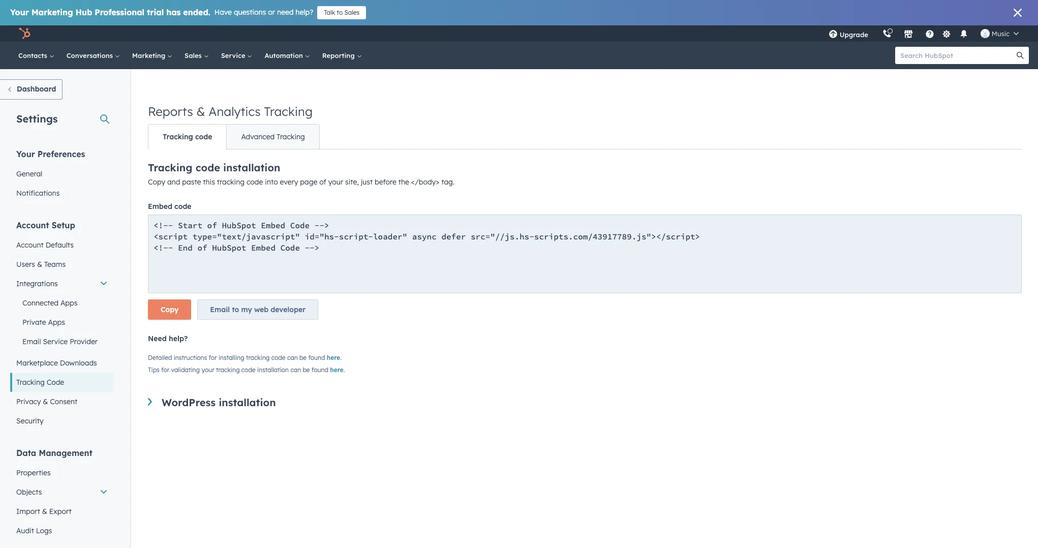 Task type: locate. For each thing, give the bounding box(es) containing it.
code
[[47, 378, 64, 387]]

private apps
[[22, 318, 65, 327]]

every
[[280, 177, 298, 187]]

email service provider
[[22, 337, 98, 346]]

account for account defaults
[[16, 241, 44, 250]]

1 vertical spatial installation
[[257, 366, 289, 374]]

help?
[[296, 8, 313, 17], [169, 334, 188, 343]]

marketing link
[[126, 42, 179, 69]]

email inside "email to my web developer" button
[[210, 305, 230, 314]]

0 vertical spatial apps
[[60, 298, 78, 308]]

tracking code link
[[10, 373, 114, 392]]

1 vertical spatial email
[[22, 337, 41, 346]]

wordpress installation
[[162, 396, 276, 409]]

this
[[203, 177, 215, 187]]

code down installing on the left bottom
[[241, 366, 256, 374]]

validating
[[171, 366, 200, 374]]

& left export
[[42, 507, 47, 516]]

data management
[[16, 448, 92, 458]]

menu
[[822, 25, 1026, 42]]

menu item
[[876, 25, 878, 42]]

marketing down 'trial'
[[132, 51, 167, 59]]

sales link
[[179, 42, 215, 69]]

your marketing hub professional trial has ended. have questions or need help?
[[10, 7, 313, 17]]

&
[[196, 104, 205, 119], [37, 260, 42, 269], [43, 397, 48, 406], [42, 507, 47, 516]]

1 vertical spatial can
[[291, 366, 301, 374]]

0 horizontal spatial help?
[[169, 334, 188, 343]]

properties
[[16, 468, 51, 477]]

automation link
[[259, 42, 316, 69]]

here link
[[327, 354, 340, 362], [330, 366, 344, 374]]

email
[[210, 305, 230, 314], [22, 337, 41, 346]]

marketing
[[31, 7, 73, 17], [132, 51, 167, 59]]

your
[[328, 177, 343, 187], [202, 366, 214, 374]]

& up tracking code
[[196, 104, 205, 119]]

here
[[327, 354, 340, 362], [330, 366, 344, 374]]

email left my
[[210, 305, 230, 314]]

1 account from the top
[[16, 220, 49, 230]]

integrations
[[16, 279, 58, 288]]

0 vertical spatial marketing
[[31, 7, 73, 17]]

0 vertical spatial tracking
[[217, 177, 245, 187]]

consent
[[50, 397, 77, 406]]

your up 'general'
[[16, 149, 35, 159]]

here link for detailed instructions for installing tracking code can be found
[[327, 354, 340, 362]]

marketplace downloads
[[16, 358, 97, 368]]

account up users
[[16, 241, 44, 250]]

help? right need
[[169, 334, 188, 343]]

copy inside button
[[161, 305, 179, 314]]

1 horizontal spatial sales
[[345, 9, 360, 16]]

hubspot image
[[18, 27, 31, 40]]

0 vertical spatial .
[[340, 354, 342, 362]]

upgrade
[[840, 31, 868, 39]]

email to my web developer button
[[197, 299, 318, 320]]

email to my web developer
[[210, 305, 306, 314]]

email for email to my web developer
[[210, 305, 230, 314]]

1 vertical spatial your
[[16, 149, 35, 159]]

1 vertical spatial help?
[[169, 334, 188, 343]]

tracking up privacy
[[16, 378, 45, 387]]

tracking code installation copy and paste this tracking code into every page of your site, just before the </body> tag.
[[148, 161, 455, 187]]

copy
[[148, 177, 165, 187], [161, 305, 179, 314]]

0 vertical spatial email
[[210, 305, 230, 314]]

0 horizontal spatial email
[[22, 337, 41, 346]]

apps up private apps link
[[60, 298, 78, 308]]

to left my
[[232, 305, 239, 314]]

security
[[16, 416, 44, 426]]

your down instructions
[[202, 366, 214, 374]]

0 vertical spatial help?
[[296, 8, 313, 17]]

for right tips
[[161, 366, 169, 374]]

be
[[299, 354, 307, 362], [303, 366, 310, 374]]

users
[[16, 260, 35, 269]]

0 vertical spatial copy
[[148, 177, 165, 187]]

tracking up advanced tracking
[[264, 104, 313, 119]]

help? inside "your marketing hub professional trial has ended. have questions or need help?"
[[296, 8, 313, 17]]

1 horizontal spatial your
[[328, 177, 343, 187]]

email inside email service provider link
[[22, 337, 41, 346]]

caret image
[[148, 398, 152, 406]]

tracking inside tracking code installation copy and paste this tracking code into every page of your site, just before the </body> tag.
[[148, 161, 192, 174]]

music button
[[975, 25, 1025, 42]]

1 vertical spatial service
[[43, 337, 68, 346]]

1 vertical spatial marketing
[[132, 51, 167, 59]]

tracking down installing on the left bottom
[[216, 366, 240, 374]]

tracking for tracking code installation copy and paste this tracking code into every page of your site, just before the </body> tag.
[[148, 161, 192, 174]]

service down private apps link
[[43, 337, 68, 346]]

apps
[[60, 298, 78, 308], [48, 318, 65, 327]]

has
[[166, 7, 181, 17]]

tracking code
[[163, 132, 212, 141]]

1 vertical spatial found
[[312, 366, 328, 374]]

account defaults link
[[10, 235, 114, 255]]

tracking code link
[[148, 125, 226, 149]]

properties link
[[10, 463, 114, 483]]

1 vertical spatial copy
[[161, 305, 179, 314]]

& for analytics
[[196, 104, 205, 119]]

tracking up and
[[148, 161, 192, 174]]

reports
[[148, 104, 193, 119]]

hubspot link
[[12, 27, 38, 40]]

the
[[399, 177, 409, 187]]

to right talk
[[337, 9, 343, 16]]

search button
[[1012, 47, 1029, 64]]

0 vertical spatial to
[[337, 9, 343, 16]]

0 vertical spatial service
[[221, 51, 247, 59]]

& right users
[[37, 260, 42, 269]]

code down reports & analytics tracking
[[195, 132, 212, 141]]

calling icon image
[[883, 29, 892, 39]]

0 horizontal spatial service
[[43, 337, 68, 346]]

notifications image
[[959, 30, 969, 39]]

0 vertical spatial for
[[209, 354, 217, 362]]

tracking right the 'advanced'
[[277, 132, 305, 141]]

of
[[319, 177, 326, 187]]

& right privacy
[[43, 397, 48, 406]]

1 vertical spatial here
[[330, 366, 344, 374]]

1 vertical spatial apps
[[48, 318, 65, 327]]

1 vertical spatial for
[[161, 366, 169, 374]]

0 vertical spatial your
[[10, 7, 29, 17]]

instructions
[[174, 354, 207, 362]]

marketing left hub
[[31, 7, 73, 17]]

sales
[[345, 9, 360, 16], [185, 51, 204, 59]]

1 vertical spatial your
[[202, 366, 214, 374]]

1 vertical spatial to
[[232, 305, 239, 314]]

0 horizontal spatial for
[[161, 366, 169, 374]]

help? right need at top left
[[296, 8, 313, 17]]

0 vertical spatial sales
[[345, 9, 360, 16]]

advanced tracking
[[241, 132, 305, 141]]

tracking inside account setup 'element'
[[16, 378, 45, 387]]

for
[[209, 354, 217, 362], [161, 366, 169, 374]]

0 horizontal spatial .
[[340, 354, 342, 362]]

detailed
[[148, 354, 172, 362]]

greg robinson image
[[981, 29, 990, 38]]

found
[[308, 354, 325, 362], [312, 366, 328, 374]]

0 vertical spatial installation
[[223, 161, 280, 174]]

1 horizontal spatial .
[[344, 366, 345, 374]]

0 vertical spatial your
[[328, 177, 343, 187]]

installation inside tracking code installation copy and paste this tracking code into every page of your site, just before the </body> tag.
[[223, 161, 280, 174]]

1 vertical spatial account
[[16, 241, 44, 250]]

0 vertical spatial found
[[308, 354, 325, 362]]

to inside button
[[232, 305, 239, 314]]

or
[[268, 8, 275, 17]]

menu containing music
[[822, 25, 1026, 42]]

search image
[[1017, 52, 1024, 59]]

help image
[[925, 30, 935, 39]]

reports & analytics tracking
[[148, 104, 313, 119]]

tracking right this
[[217, 177, 245, 187]]

1 horizontal spatial help?
[[296, 8, 313, 17]]

teams
[[44, 260, 66, 269]]

paste
[[182, 177, 201, 187]]

your right of at top left
[[328, 177, 343, 187]]

0 horizontal spatial to
[[232, 305, 239, 314]]

0 vertical spatial here link
[[327, 354, 340, 362]]

tracking
[[264, 104, 313, 119], [163, 132, 193, 141], [277, 132, 305, 141], [148, 161, 192, 174], [16, 378, 45, 387]]

0 horizontal spatial sales
[[185, 51, 204, 59]]

apps up email service provider
[[48, 318, 65, 327]]

sales right marketing link
[[185, 51, 204, 59]]

1 vertical spatial here link
[[330, 366, 344, 374]]

tracking inside tracking code installation copy and paste this tracking code into every page of your site, just before the </body> tag.
[[217, 177, 245, 187]]

account up account defaults on the top left
[[16, 220, 49, 230]]

can
[[287, 354, 298, 362], [291, 366, 301, 374]]

for left installing on the left bottom
[[209, 354, 217, 362]]

my
[[241, 305, 252, 314]]

sales inside "button"
[[345, 9, 360, 16]]

apps for private apps
[[48, 318, 65, 327]]

copy up "need help?"
[[161, 305, 179, 314]]

embed code element
[[148, 215, 1022, 326]]

contacts
[[18, 51, 49, 59]]

email down private on the bottom of the page
[[22, 337, 41, 346]]

developer
[[271, 305, 306, 314]]

0 horizontal spatial marketing
[[31, 7, 73, 17]]

need
[[148, 334, 167, 343]]

0 horizontal spatial your
[[202, 366, 214, 374]]

code left into
[[247, 177, 263, 187]]

1 vertical spatial sales
[[185, 51, 204, 59]]

2 account from the top
[[16, 241, 44, 250]]

tracking down reports
[[163, 132, 193, 141]]

advanced
[[241, 132, 275, 141]]

embed code
[[148, 202, 191, 211]]

private
[[22, 318, 46, 327]]

privacy & consent link
[[10, 392, 114, 411]]

to for talk
[[337, 9, 343, 16]]

sales right talk
[[345, 9, 360, 16]]

copy left and
[[148, 177, 165, 187]]

0 vertical spatial can
[[287, 354, 298, 362]]

0 vertical spatial account
[[16, 220, 49, 230]]

tracking right installing on the left bottom
[[246, 354, 270, 362]]

marketplaces image
[[904, 30, 913, 39]]

1 horizontal spatial to
[[337, 9, 343, 16]]

1 horizontal spatial email
[[210, 305, 230, 314]]

& inside data management element
[[42, 507, 47, 516]]

to inside "button"
[[337, 9, 343, 16]]

navigation
[[148, 124, 320, 149]]

account
[[16, 220, 49, 230], [16, 241, 44, 250]]

your up hubspot icon
[[10, 7, 29, 17]]

page
[[300, 177, 317, 187]]

general
[[16, 169, 42, 178]]

account defaults
[[16, 241, 74, 250]]

1 vertical spatial tracking
[[246, 354, 270, 362]]

copy button
[[148, 299, 191, 320]]

tracking code
[[16, 378, 64, 387]]

objects
[[16, 488, 42, 497]]

close image
[[1014, 9, 1022, 17]]

service right sales link
[[221, 51, 247, 59]]

data management element
[[10, 447, 114, 541]]



Task type: vqa. For each thing, say whether or not it's contained in the screenshot.
search name, phone, email addresses, or company search field
no



Task type: describe. For each thing, give the bounding box(es) containing it.
export
[[49, 507, 71, 516]]

general link
[[10, 164, 114, 184]]

email service provider link
[[10, 332, 114, 351]]

connected
[[22, 298, 58, 308]]

account setup element
[[10, 220, 114, 431]]

integrations button
[[10, 274, 114, 293]]

hub
[[76, 7, 92, 17]]

notifications
[[16, 189, 60, 198]]

defaults
[[46, 241, 74, 250]]

talk to sales
[[324, 9, 360, 16]]

embed
[[148, 202, 172, 211]]

your for your marketing hub professional trial has ended. have questions or need help?
[[10, 7, 29, 17]]

code right installing on the left bottom
[[271, 354, 286, 362]]

help button
[[921, 25, 939, 42]]

questions
[[234, 8, 266, 17]]

privacy & consent
[[16, 397, 77, 406]]

marketplace
[[16, 358, 58, 368]]

tips
[[148, 366, 160, 374]]

& for teams
[[37, 260, 42, 269]]

conversations
[[66, 51, 115, 59]]

private apps link
[[10, 313, 114, 332]]

0 vertical spatial be
[[299, 354, 307, 362]]

talk
[[324, 9, 335, 16]]

to for email
[[232, 305, 239, 314]]

code inside navigation
[[195, 132, 212, 141]]

audit logs link
[[10, 521, 114, 541]]

account for account setup
[[16, 220, 49, 230]]

professional
[[95, 7, 145, 17]]

music
[[992, 29, 1010, 38]]

need help?
[[148, 334, 188, 343]]

your preferences element
[[10, 148, 114, 203]]

code right embed
[[174, 202, 191, 211]]

settings link
[[941, 28, 953, 39]]

management
[[39, 448, 92, 458]]

1 vertical spatial .
[[344, 366, 345, 374]]

notifications button
[[955, 25, 973, 42]]

reporting link
[[316, 42, 368, 69]]

import & export
[[16, 507, 71, 516]]

1 vertical spatial be
[[303, 366, 310, 374]]

1 horizontal spatial service
[[221, 51, 247, 59]]

installation inside detailed instructions for installing tracking code can be found here . tips for validating your tracking code installation can be found here .
[[257, 366, 289, 374]]

Search HubSpot search field
[[895, 47, 1020, 64]]

connected apps link
[[10, 293, 114, 313]]

import
[[16, 507, 40, 516]]

ended.
[[183, 7, 210, 17]]

wordpress
[[162, 396, 216, 409]]

dashboard
[[17, 84, 56, 94]]

trial
[[147, 7, 164, 17]]

marketplace downloads link
[[10, 353, 114, 373]]

your preferences
[[16, 149, 85, 159]]

connected apps
[[22, 298, 78, 308]]

& for export
[[42, 507, 47, 516]]

<!-- Start of HubSpot Embed Code --> <script type="text/javascript" id="hs-script-loader" async defer src="//js.hs-scripts.com/43917789.js"></script> <!-- End of HubSpot Embed Code --> text field
[[148, 215, 1022, 293]]

reporting
[[322, 51, 357, 59]]

code up this
[[196, 161, 220, 174]]

email for email service provider
[[22, 337, 41, 346]]

service inside account setup 'element'
[[43, 337, 68, 346]]

and
[[167, 177, 180, 187]]

users & teams
[[16, 260, 66, 269]]

setup
[[52, 220, 75, 230]]

conversations link
[[60, 42, 126, 69]]

2 vertical spatial tracking
[[216, 366, 240, 374]]

settings image
[[942, 30, 952, 39]]

site,
[[345, 177, 359, 187]]

analytics
[[209, 104, 261, 119]]

1 horizontal spatial for
[[209, 354, 217, 362]]

just
[[361, 177, 373, 187]]

tracking for tracking code
[[16, 378, 45, 387]]

objects button
[[10, 483, 114, 502]]

need
[[277, 8, 294, 17]]

your for your preferences
[[16, 149, 35, 159]]

wordpress installation button
[[148, 396, 1022, 409]]

& for consent
[[43, 397, 48, 406]]

installing
[[219, 354, 244, 362]]

audit logs
[[16, 526, 52, 535]]

tag.
[[442, 177, 455, 187]]

0 vertical spatial here
[[327, 354, 340, 362]]

import & export link
[[10, 502, 114, 521]]

audit
[[16, 526, 34, 535]]

provider
[[70, 337, 98, 346]]

advanced tracking link
[[226, 125, 319, 149]]

preferences
[[37, 149, 85, 159]]

tracking for tracking code
[[163, 132, 193, 141]]

data
[[16, 448, 36, 458]]

automation
[[265, 51, 305, 59]]

navigation containing tracking code
[[148, 124, 320, 149]]

web
[[254, 305, 269, 314]]

detailed instructions for installing tracking code can be found here . tips for validating your tracking code installation can be found here .
[[148, 354, 345, 374]]

your inside tracking code installation copy and paste this tracking code into every page of your site, just before the </body> tag.
[[328, 177, 343, 187]]

contacts link
[[12, 42, 60, 69]]

calling icon button
[[879, 27, 896, 40]]

dashboard link
[[0, 79, 63, 100]]

security link
[[10, 411, 114, 431]]

your inside detailed instructions for installing tracking code can be found here . tips for validating your tracking code installation can be found here .
[[202, 366, 214, 374]]

1 horizontal spatial marketing
[[132, 51, 167, 59]]

copy inside tracking code installation copy and paste this tracking code into every page of your site, just before the </body> tag.
[[148, 177, 165, 187]]

here link for tips for validating your tracking code installation can be found
[[330, 366, 344, 374]]

apps for connected apps
[[60, 298, 78, 308]]

upgrade image
[[829, 30, 838, 39]]

talk to sales button
[[317, 6, 366, 19]]

2 vertical spatial installation
[[219, 396, 276, 409]]



